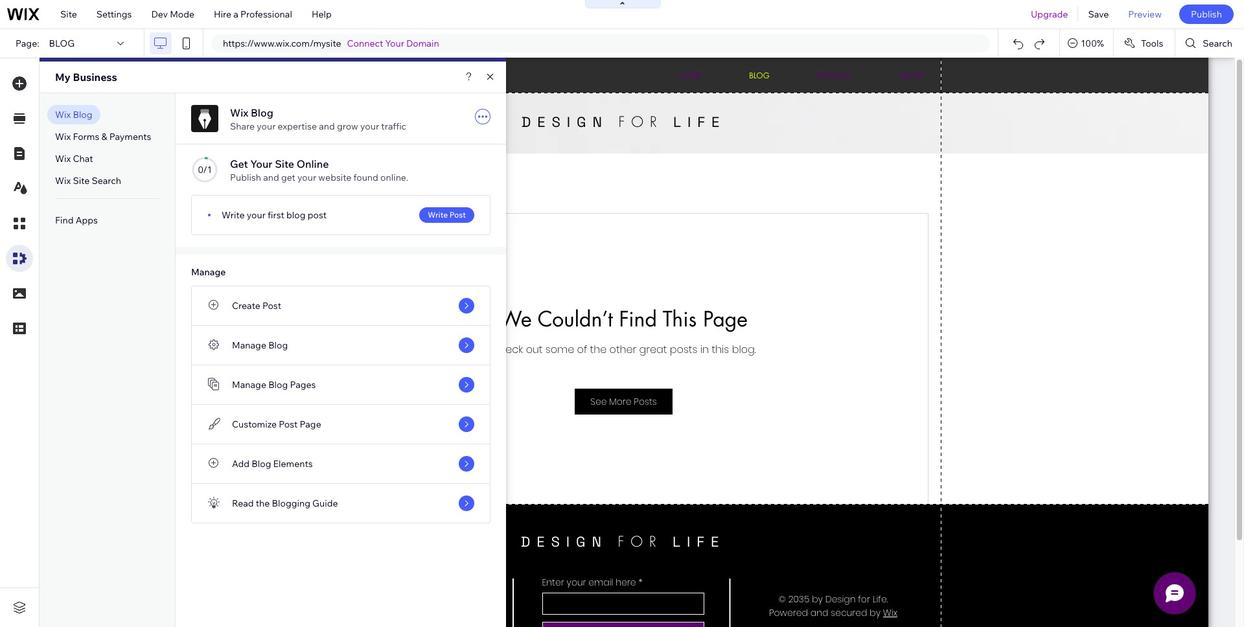 Task type: locate. For each thing, give the bounding box(es) containing it.
read
[[232, 498, 254, 509]]

1 horizontal spatial publish
[[1191, 8, 1222, 20]]

wix
[[230, 106, 248, 119], [55, 109, 71, 121], [55, 131, 71, 143], [55, 153, 71, 165], [55, 175, 71, 187]]

1 horizontal spatial search
[[1203, 38, 1233, 49]]

wix down wix chat
[[55, 175, 71, 187]]

apps
[[76, 215, 98, 226]]

site up get in the left of the page
[[275, 157, 294, 170]]

domain
[[406, 38, 439, 49]]

1 horizontal spatial and
[[319, 121, 335, 132]]

write post button
[[419, 207, 474, 223]]

online.
[[380, 172, 408, 183]]

post
[[450, 210, 466, 220], [262, 300, 281, 312], [279, 419, 298, 430]]

tools button
[[1114, 29, 1175, 58]]

manage
[[191, 266, 226, 278], [232, 340, 266, 351], [232, 379, 266, 391]]

1 vertical spatial publish
[[230, 172, 261, 183]]

blog inside wix blog share your expertise and grow your traffic
[[251, 106, 273, 119]]

blog left pages
[[268, 379, 288, 391]]

grow
[[337, 121, 358, 132]]

and inside "get your site online publish and get your website found online."
[[263, 172, 279, 183]]

1 vertical spatial your
[[250, 157, 273, 170]]

customize
[[232, 419, 277, 430]]

your down the online
[[298, 172, 316, 183]]

my
[[55, 71, 71, 84]]

publish inside "get your site online publish and get your website found online."
[[230, 172, 261, 183]]

manage blog pages
[[232, 379, 316, 391]]

wix down my
[[55, 109, 71, 121]]

get
[[230, 157, 248, 170]]

wix for wix chat
[[55, 153, 71, 165]]

your right get
[[250, 157, 273, 170]]

page
[[300, 419, 321, 430]]

first
[[268, 209, 284, 221]]

wix blog image
[[191, 105, 218, 132]]

site down the chat at the top left of page
[[73, 175, 90, 187]]

search down publish button
[[1203, 38, 1233, 49]]

0 vertical spatial search
[[1203, 38, 1233, 49]]

&
[[101, 131, 107, 143]]

0 vertical spatial publish
[[1191, 8, 1222, 20]]

write inside "button"
[[428, 210, 448, 220]]

0/1 progress bar
[[191, 156, 218, 183]]

and left the grow
[[319, 121, 335, 132]]

2 vertical spatial manage
[[232, 379, 266, 391]]

wix left the chat at the top left of page
[[55, 153, 71, 165]]

blog for manage blog pages
[[268, 379, 288, 391]]

blog up share at the top
[[251, 106, 273, 119]]

write for write your first blog post
[[222, 209, 245, 221]]

1 vertical spatial and
[[263, 172, 279, 183]]

1 horizontal spatial write
[[428, 210, 448, 220]]

https://www.wix.com/mysite
[[223, 38, 341, 49]]

0 horizontal spatial publish
[[230, 172, 261, 183]]

post inside "button"
[[450, 210, 466, 220]]

blog for manage blog
[[268, 340, 288, 351]]

blog
[[251, 106, 273, 119], [73, 109, 92, 121], [268, 340, 288, 351], [268, 379, 288, 391], [252, 458, 271, 470]]

site
[[60, 8, 77, 20], [275, 157, 294, 170], [73, 175, 90, 187]]

search
[[1203, 38, 1233, 49], [92, 175, 121, 187]]

blog right add
[[252, 458, 271, 470]]

publish down get
[[230, 172, 261, 183]]

share
[[230, 121, 255, 132]]

search down the chat at the top left of page
[[92, 175, 121, 187]]

save button
[[1079, 0, 1119, 29]]

wix for wix forms & payments
[[55, 131, 71, 143]]

blog up forms
[[73, 109, 92, 121]]

0 horizontal spatial and
[[263, 172, 279, 183]]

pages
[[290, 379, 316, 391]]

write for write post
[[428, 210, 448, 220]]

publish
[[1191, 8, 1222, 20], [230, 172, 261, 183]]

0 vertical spatial post
[[450, 210, 466, 220]]

write post
[[428, 210, 466, 220]]

your left domain
[[385, 38, 404, 49]]

0 horizontal spatial write
[[222, 209, 245, 221]]

1 vertical spatial search
[[92, 175, 121, 187]]

chat
[[73, 153, 93, 165]]

create post
[[232, 300, 281, 312]]

wix up share at the top
[[230, 106, 248, 119]]

and left get in the left of the page
[[263, 172, 279, 183]]

and
[[319, 121, 335, 132], [263, 172, 279, 183]]

expertise
[[278, 121, 317, 132]]

publish up 'search' button
[[1191, 8, 1222, 20]]

help
[[312, 8, 332, 20]]

1 vertical spatial manage
[[232, 340, 266, 351]]

site up blog
[[60, 8, 77, 20]]

get your site online publish and get your website found online.
[[230, 157, 408, 183]]

0 vertical spatial your
[[385, 38, 404, 49]]

add blog elements
[[232, 458, 313, 470]]

manage for manage blog pages
[[232, 379, 266, 391]]

upgrade
[[1031, 8, 1068, 20]]

guide
[[312, 498, 338, 509]]

0 horizontal spatial your
[[250, 157, 273, 170]]

0 vertical spatial manage
[[191, 266, 226, 278]]

2 vertical spatial post
[[279, 419, 298, 430]]

elements
[[273, 458, 313, 470]]

1 vertical spatial site
[[275, 157, 294, 170]]

wix left forms
[[55, 131, 71, 143]]

post for customize
[[279, 419, 298, 430]]

1 vertical spatial post
[[262, 300, 281, 312]]

0 vertical spatial and
[[319, 121, 335, 132]]

your
[[385, 38, 404, 49], [250, 157, 273, 170]]

wix inside wix blog share your expertise and grow your traffic
[[230, 106, 248, 119]]

blogging
[[272, 498, 310, 509]]

payments
[[109, 131, 151, 143]]

write
[[222, 209, 245, 221], [428, 210, 448, 220]]

wix site search
[[55, 175, 121, 187]]

and for blog
[[319, 121, 335, 132]]

100%
[[1081, 38, 1104, 49]]

your
[[257, 121, 276, 132], [360, 121, 379, 132], [298, 172, 316, 183], [247, 209, 266, 221]]

and inside wix blog share your expertise and grow your traffic
[[319, 121, 335, 132]]

website
[[318, 172, 352, 183]]

blog up manage blog pages
[[268, 340, 288, 351]]



Task type: vqa. For each thing, say whether or not it's contained in the screenshot.
Customize
yes



Task type: describe. For each thing, give the bounding box(es) containing it.
publish button
[[1180, 5, 1234, 24]]

traffic
[[381, 121, 406, 132]]

post for create
[[262, 300, 281, 312]]

mode
[[170, 8, 194, 20]]

create
[[232, 300, 260, 312]]

manage for manage
[[191, 266, 226, 278]]

post for write
[[450, 210, 466, 220]]

wix for wix blog
[[55, 109, 71, 121]]

0 vertical spatial site
[[60, 8, 77, 20]]

tools
[[1141, 38, 1164, 49]]

save
[[1088, 8, 1109, 20]]

online
[[297, 157, 329, 170]]

dev mode
[[151, 8, 194, 20]]

customize post page
[[232, 419, 321, 430]]

blog
[[49, 38, 75, 49]]

preview button
[[1119, 0, 1172, 29]]

blog for wix blog
[[73, 109, 92, 121]]

the
[[256, 498, 270, 509]]

your left first
[[247, 209, 266, 221]]

0 horizontal spatial search
[[92, 175, 121, 187]]

your right the grow
[[360, 121, 379, 132]]

wix for wix blog share your expertise and grow your traffic
[[230, 106, 248, 119]]

100% button
[[1060, 29, 1113, 58]]

found
[[354, 172, 378, 183]]

site inside "get your site online publish and get your website found online."
[[275, 157, 294, 170]]

and for your
[[263, 172, 279, 183]]

my business
[[55, 71, 117, 84]]

your right share at the top
[[257, 121, 276, 132]]

hire
[[214, 8, 231, 20]]

https://www.wix.com/mysite connect your domain
[[223, 38, 439, 49]]

search inside button
[[1203, 38, 1233, 49]]

manage blog
[[232, 340, 288, 351]]

your inside "get your site online publish and get your website found online."
[[298, 172, 316, 183]]

blog for wix blog share your expertise and grow your traffic
[[251, 106, 273, 119]]

hire a professional
[[214, 8, 292, 20]]

1 horizontal spatial your
[[385, 38, 404, 49]]

blog for add blog elements
[[252, 458, 271, 470]]

professional
[[240, 8, 292, 20]]

wix blog
[[55, 109, 92, 121]]

wix for wix site search
[[55, 175, 71, 187]]

2 vertical spatial site
[[73, 175, 90, 187]]

find apps
[[55, 215, 98, 226]]

write your first blog post
[[222, 209, 327, 221]]

blog
[[287, 209, 306, 221]]

settings
[[96, 8, 132, 20]]

get
[[281, 172, 295, 183]]

add
[[232, 458, 250, 470]]

search button
[[1176, 29, 1244, 58]]

manage for manage blog
[[232, 340, 266, 351]]

a
[[234, 8, 238, 20]]

wix blog share your expertise and grow your traffic
[[230, 106, 406, 132]]

post
[[308, 209, 327, 221]]

0/1
[[198, 164, 212, 176]]

forms
[[73, 131, 99, 143]]

connect
[[347, 38, 383, 49]]

wix forms & payments
[[55, 131, 151, 143]]

your inside "get your site online publish and get your website found online."
[[250, 157, 273, 170]]

publish inside button
[[1191, 8, 1222, 20]]

find
[[55, 215, 74, 226]]

dev
[[151, 8, 168, 20]]

wix chat
[[55, 153, 93, 165]]

preview
[[1129, 8, 1162, 20]]

business
[[73, 71, 117, 84]]

read the blogging guide
[[232, 498, 338, 509]]



